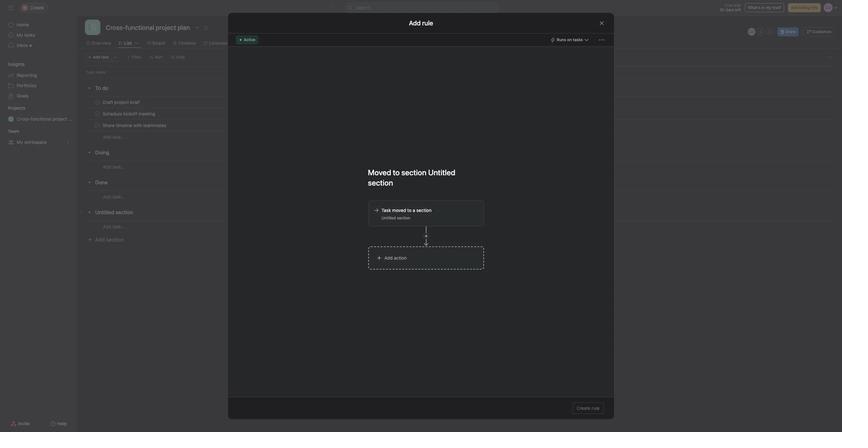 Task type: vqa. For each thing, say whether or not it's contained in the screenshot.
third Add task… from the bottom
yes



Task type: describe. For each thing, give the bounding box(es) containing it.
add task… button for fourth add task… row from the top of the page
[[103, 223, 125, 230]]

add up add section 'button'
[[103, 224, 111, 229]]

cross-functional project plan
[[17, 116, 77, 122]]

free
[[726, 3, 734, 8]]

add task… for 4th add task… row from the bottom
[[103, 134, 125, 140]]

project
[[53, 116, 67, 122]]

task name row
[[77, 66, 843, 78]]

to
[[95, 85, 101, 91]]

cell for schedule kickoff meeting cell
[[283, 108, 322, 120]]

add left the action
[[385, 255, 393, 261]]

free trial 30 days left
[[720, 3, 742, 12]]

projects
[[8, 105, 25, 111]]

what's
[[749, 5, 761, 10]]

my
[[767, 5, 772, 10]]

add billing info
[[792, 5, 819, 10]]

task
[[101, 55, 109, 60]]

task moved to a section
[[382, 208, 432, 213]]

team
[[8, 128, 19, 134]]

Draft project brief text field
[[101, 99, 142, 105]]

untitled inside button
[[95, 210, 114, 215]]

billing
[[800, 5, 811, 10]]

section right a
[[417, 208, 432, 213]]

task… for 2nd add task… row from the bottom of the page add task… button
[[113, 194, 125, 199]]

doing
[[95, 150, 109, 156]]

Completed checkbox
[[93, 98, 101, 106]]

runs on tasks button
[[548, 35, 593, 44]]

workflow link
[[236, 40, 261, 47]]

overview link
[[86, 40, 111, 47]]

co button
[[748, 28, 756, 36]]

add task… for fourth add task… row from the top of the page
[[103, 224, 125, 229]]

done button
[[95, 177, 108, 188]]

section down task moved to a section
[[397, 216, 411, 221]]

priority field for share timeline with teammates cell
[[360, 119, 399, 131]]

workspace
[[24, 139, 47, 145]]

add inside header to do tree grid
[[103, 134, 111, 140]]

co
[[749, 29, 755, 34]]

down arrow image
[[424, 227, 429, 246]]

hide sidebar image
[[8, 5, 14, 10]]

done
[[95, 180, 108, 185]]

rule
[[592, 406, 600, 411]]

add task… button for 4th add task… row from the bottom
[[103, 134, 125, 141]]

search
[[356, 5, 371, 10]]

add inside add section 'button'
[[95, 237, 105, 243]]

insights
[[8, 61, 25, 67]]

workflow
[[241, 40, 261, 46]]

moved
[[393, 208, 407, 213]]

priority field for schedule kickoff meeting cell
[[360, 108, 399, 120]]

my workspace
[[17, 139, 47, 145]]

name
[[96, 70, 106, 75]]

collapse task list for this section image for done
[[87, 180, 92, 185]]

4 add task… row from the top
[[77, 221, 843, 233]]

insights element
[[0, 59, 77, 102]]

task… for add task… button related to fourth add task… row from the top of the page
[[113, 224, 125, 229]]

projects button
[[0, 105, 25, 111]]

add another trigger image
[[425, 234, 429, 238]]

my tasks
[[17, 32, 35, 38]]

cell for share timeline with teammates cell
[[322, 119, 360, 131]]

goals link
[[4, 91, 73, 101]]

list
[[124, 40, 132, 46]]

projects element
[[0, 102, 77, 126]]

to do button
[[95, 82, 108, 94]]

1 collapse task list for this section image from the top
[[87, 150, 92, 155]]

search list box
[[345, 3, 500, 13]]

my tasks link
[[4, 30, 73, 40]]

add down done
[[103, 194, 111, 199]]

list link
[[119, 40, 132, 47]]

my for my workspace
[[17, 139, 23, 145]]

add section
[[95, 237, 124, 243]]

overview
[[91, 40, 111, 46]]

active button
[[236, 35, 259, 44]]

doing button
[[95, 147, 109, 158]]

task… for 2nd add task… row from the top of the page's add task… button
[[113, 164, 125, 170]]

add task
[[93, 55, 109, 60]]

cross-functional project plan link
[[4, 114, 77, 124]]

share
[[786, 29, 797, 34]]

portfolios
[[17, 83, 37, 88]]

action
[[394, 255, 407, 261]]

portfolios link
[[4, 80, 73, 91]]

do
[[102, 85, 108, 91]]

task name
[[86, 70, 106, 75]]

schedule kickoff meeting cell
[[77, 108, 284, 120]]

invite button
[[6, 418, 34, 430]]

info
[[812, 5, 819, 10]]

runs
[[557, 37, 567, 42]]

collapse task list for this section image for to do
[[87, 86, 92, 91]]

3 add task… row from the top
[[77, 191, 843, 203]]

add task… for 2nd add task… row from the bottom of the page
[[103, 194, 125, 199]]

inbox
[[17, 43, 28, 48]]

add task… for 2nd add task… row from the top of the page
[[103, 164, 125, 170]]

on
[[568, 37, 572, 42]]

trial
[[735, 3, 742, 8]]

goals
[[17, 93, 29, 99]]

add task button
[[85, 53, 112, 62]]

0 vertical spatial untitled section
[[95, 210, 133, 215]]

insights button
[[0, 61, 25, 68]]

task… for add task… button in header to do tree grid
[[113, 134, 125, 140]]

add inside add billing info button
[[792, 5, 799, 10]]



Task type: locate. For each thing, give the bounding box(es) containing it.
0 horizontal spatial task
[[86, 70, 95, 75]]

to do
[[95, 85, 108, 91]]

left
[[736, 7, 742, 12]]

collapse task list for this section image
[[87, 86, 92, 91], [87, 180, 92, 185]]

1 add task… button from the top
[[103, 134, 125, 141]]

calendar link
[[204, 40, 228, 47]]

add task… button for 2nd add task… row from the top of the page
[[103, 163, 125, 170]]

0 vertical spatial task
[[86, 70, 95, 75]]

0 vertical spatial completed checkbox
[[93, 110, 101, 118]]

add task… button up untitled section button
[[103, 193, 125, 200]]

my down team
[[17, 139, 23, 145]]

draft project brief cell
[[77, 96, 284, 108]]

add section button
[[85, 234, 126, 246]]

add task… button inside header to do tree grid
[[103, 134, 125, 141]]

1 completed image from the top
[[93, 98, 101, 106]]

untitled section up add section
[[95, 210, 133, 215]]

task
[[86, 70, 95, 75], [382, 208, 391, 213]]

timeline
[[178, 40, 196, 46]]

1 completed checkbox from the top
[[93, 110, 101, 118]]

reporting
[[17, 72, 37, 78]]

task left the name
[[86, 70, 95, 75]]

runs on tasks
[[557, 37, 583, 42]]

teams element
[[0, 126, 77, 149]]

cell for draft project brief cell
[[283, 96, 322, 108]]

3 add task… from the top
[[103, 194, 125, 199]]

section inside button
[[116, 210, 133, 215]]

Share timeline with teammates text field
[[101, 122, 168, 129]]

create
[[577, 406, 591, 411]]

trial?
[[773, 5, 782, 10]]

board
[[153, 40, 165, 46]]

4 add task… from the top
[[103, 224, 125, 229]]

add down untitled section button
[[95, 237, 105, 243]]

2 add task… row from the top
[[77, 161, 843, 173]]

1 vertical spatial completed checkbox
[[93, 122, 101, 129]]

completed image inside schedule kickoff meeting cell
[[93, 110, 101, 118]]

0 vertical spatial completed image
[[93, 98, 101, 106]]

completed checkbox inside share timeline with teammates cell
[[93, 122, 101, 129]]

collapse task list for this section image left untitled section button
[[87, 210, 92, 215]]

functional
[[31, 116, 51, 122]]

0 horizontal spatial tasks
[[24, 32, 35, 38]]

2 add task… from the top
[[103, 164, 125, 170]]

close this dialog image
[[600, 20, 605, 26]]

add left billing
[[792, 5, 799, 10]]

add task… button down doing
[[103, 163, 125, 170]]

1 vertical spatial collapse task list for this section image
[[87, 210, 92, 215]]

1 horizontal spatial untitled
[[382, 216, 396, 221]]

4 task… from the top
[[113, 224, 125, 229]]

completed image inside draft project brief cell
[[93, 98, 101, 106]]

4 add task… button from the top
[[103, 223, 125, 230]]

add rule
[[409, 19, 434, 27]]

tasks inside global "element"
[[24, 32, 35, 38]]

3 add task… button from the top
[[103, 193, 125, 200]]

tasks
[[24, 32, 35, 38], [573, 37, 583, 42]]

collapse task list for this section image left done
[[87, 180, 92, 185]]

invite
[[18, 421, 30, 427]]

task…
[[113, 134, 125, 140], [113, 164, 125, 170], [113, 194, 125, 199], [113, 224, 125, 229]]

0 vertical spatial my
[[17, 32, 23, 38]]

days
[[726, 7, 735, 12]]

timeline link
[[173, 40, 196, 47]]

cross-
[[17, 116, 31, 122]]

1 vertical spatial collapse task list for this section image
[[87, 180, 92, 185]]

home link
[[4, 20, 73, 30]]

completed checkbox for share timeline with teammates text field
[[93, 122, 101, 129]]

completed image inside share timeline with teammates cell
[[93, 122, 101, 129]]

add task…
[[103, 134, 125, 140], [103, 164, 125, 170], [103, 194, 125, 199], [103, 224, 125, 229]]

None text field
[[104, 22, 192, 33]]

Schedule kickoff meeting text field
[[101, 111, 157, 117]]

2 collapse task list for this section image from the top
[[87, 210, 92, 215]]

team button
[[0, 128, 19, 135]]

reporting link
[[4, 70, 73, 80]]

tasks right on
[[573, 37, 583, 42]]

1 vertical spatial task
[[382, 208, 391, 213]]

cell
[[283, 96, 322, 108], [322, 96, 360, 108], [283, 108, 322, 120], [322, 108, 360, 120], [322, 119, 360, 131]]

add left 'task' at the left top
[[93, 55, 100, 60]]

my inside my workspace link
[[17, 139, 23, 145]]

what's in my trial?
[[749, 5, 782, 10]]

task for task moved to a section
[[382, 208, 391, 213]]

completed checkbox for schedule kickoff meeting text field at the top left
[[93, 110, 101, 118]]

collapse task list for this section image left doing
[[87, 150, 92, 155]]

share button
[[778, 27, 800, 36]]

1 add task… from the top
[[103, 134, 125, 140]]

section down untitled section button
[[106, 237, 124, 243]]

what's in my trial? button
[[746, 3, 785, 12]]

collapse task list for this section image left to
[[87, 86, 92, 91]]

add task… button up add section
[[103, 223, 125, 230]]

untitled
[[95, 210, 114, 215], [382, 216, 396, 221]]

2 completed image from the top
[[93, 110, 101, 118]]

add task… down doing
[[103, 164, 125, 170]]

calendar
[[209, 40, 228, 46]]

add task… up add section
[[103, 224, 125, 229]]

my inside my tasks link
[[17, 32, 23, 38]]

priority field for draft project brief cell
[[360, 96, 399, 108]]

task inside row
[[86, 70, 95, 75]]

task for task name
[[86, 70, 95, 75]]

status field for schedule kickoff meeting cell
[[398, 108, 437, 120]]

1 vertical spatial untitled section
[[382, 216, 411, 221]]

0 vertical spatial collapse task list for this section image
[[87, 150, 92, 155]]

row
[[85, 78, 835, 79], [77, 96, 843, 108], [77, 108, 843, 120], [77, 119, 843, 131]]

tasks inside dropdown button
[[573, 37, 583, 42]]

add task… up doing
[[103, 134, 125, 140]]

completed image for schedule kickoff meeting text field at the top left
[[93, 110, 101, 118]]

1 collapse task list for this section image from the top
[[87, 86, 92, 91]]

Add a name for this rule text field
[[364, 165, 485, 190]]

add down doing
[[103, 164, 111, 170]]

section inside 'button'
[[106, 237, 124, 243]]

30
[[720, 7, 725, 12]]

list image
[[89, 24, 97, 31]]

2 completed checkbox from the top
[[93, 122, 101, 129]]

add task… inside header to do tree grid
[[103, 134, 125, 140]]

0 horizontal spatial untitled section
[[95, 210, 133, 215]]

status field for share timeline with teammates cell
[[398, 119, 437, 131]]

untitled down moved
[[382, 216, 396, 221]]

my workspace link
[[4, 137, 73, 147]]

search button
[[345, 3, 500, 13]]

create rule
[[577, 406, 600, 411]]

add task… button
[[103, 134, 125, 141], [103, 163, 125, 170], [103, 193, 125, 200], [103, 223, 125, 230]]

board link
[[147, 40, 165, 47]]

add
[[792, 5, 799, 10], [93, 55, 100, 60], [103, 134, 111, 140], [103, 164, 111, 170], [103, 194, 111, 199], [103, 224, 111, 229], [95, 237, 105, 243], [385, 255, 393, 261]]

task… inside header to do tree grid
[[113, 134, 125, 140]]

0 vertical spatial untitled
[[95, 210, 114, 215]]

3 completed image from the top
[[93, 122, 101, 129]]

2 collapse task list for this section image from the top
[[87, 180, 92, 185]]

1 vertical spatial my
[[17, 139, 23, 145]]

1 vertical spatial untitled
[[382, 216, 396, 221]]

3 task… from the top
[[113, 194, 125, 199]]

inbox link
[[4, 40, 73, 51]]

add billing info button
[[789, 3, 822, 12]]

global element
[[0, 16, 77, 54]]

my up the inbox
[[17, 32, 23, 38]]

add inside add task button
[[93, 55, 100, 60]]

add up doing
[[103, 134, 111, 140]]

a
[[413, 208, 416, 213]]

2 add task… button from the top
[[103, 163, 125, 170]]

home
[[17, 22, 29, 27]]

completed image for draft project brief text box
[[93, 98, 101, 106]]

in
[[762, 5, 766, 10]]

0 horizontal spatial untitled
[[95, 210, 114, 215]]

to
[[408, 208, 412, 213]]

add task… button up doing
[[103, 134, 125, 141]]

task left moved
[[382, 208, 391, 213]]

2 task… from the top
[[113, 164, 125, 170]]

add task… row
[[77, 131, 843, 143], [77, 161, 843, 173], [77, 191, 843, 203], [77, 221, 843, 233]]

create rule button
[[573, 403, 604, 414]]

1 vertical spatial completed image
[[93, 110, 101, 118]]

1 task… from the top
[[113, 134, 125, 140]]

untitled section button
[[95, 207, 133, 218]]

section up add section
[[116, 210, 133, 215]]

add to starred image
[[204, 25, 209, 30]]

completed image
[[93, 98, 101, 106], [93, 110, 101, 118], [93, 122, 101, 129]]

completed image for share timeline with teammates text field
[[93, 122, 101, 129]]

untitled section
[[95, 210, 133, 215], [382, 216, 411, 221]]

1 add task… row from the top
[[77, 131, 843, 143]]

add task… up untitled section button
[[103, 194, 125, 199]]

add action
[[385, 255, 407, 261]]

1 horizontal spatial task
[[382, 208, 391, 213]]

add task… button for 2nd add task… row from the bottom of the page
[[103, 193, 125, 200]]

header to do tree grid
[[77, 96, 843, 143]]

2 vertical spatial completed image
[[93, 122, 101, 129]]

1 horizontal spatial tasks
[[573, 37, 583, 42]]

2 my from the top
[[17, 139, 23, 145]]

share timeline with teammates cell
[[77, 119, 284, 131]]

0 vertical spatial collapse task list for this section image
[[87, 86, 92, 91]]

Completed checkbox
[[93, 110, 101, 118], [93, 122, 101, 129]]

1 horizontal spatial untitled section
[[382, 216, 411, 221]]

plan
[[68, 116, 77, 122]]

active
[[244, 37, 256, 42]]

collapse task list for this section image
[[87, 150, 92, 155], [87, 210, 92, 215]]

completed checkbox inside schedule kickoff meeting cell
[[93, 110, 101, 118]]

my for my tasks
[[17, 32, 23, 38]]

untitled up add section 'button'
[[95, 210, 114, 215]]

status field for draft project brief cell
[[398, 96, 437, 108]]

1 my from the top
[[17, 32, 23, 38]]

untitled section down moved
[[382, 216, 411, 221]]

tasks down the home
[[24, 32, 35, 38]]



